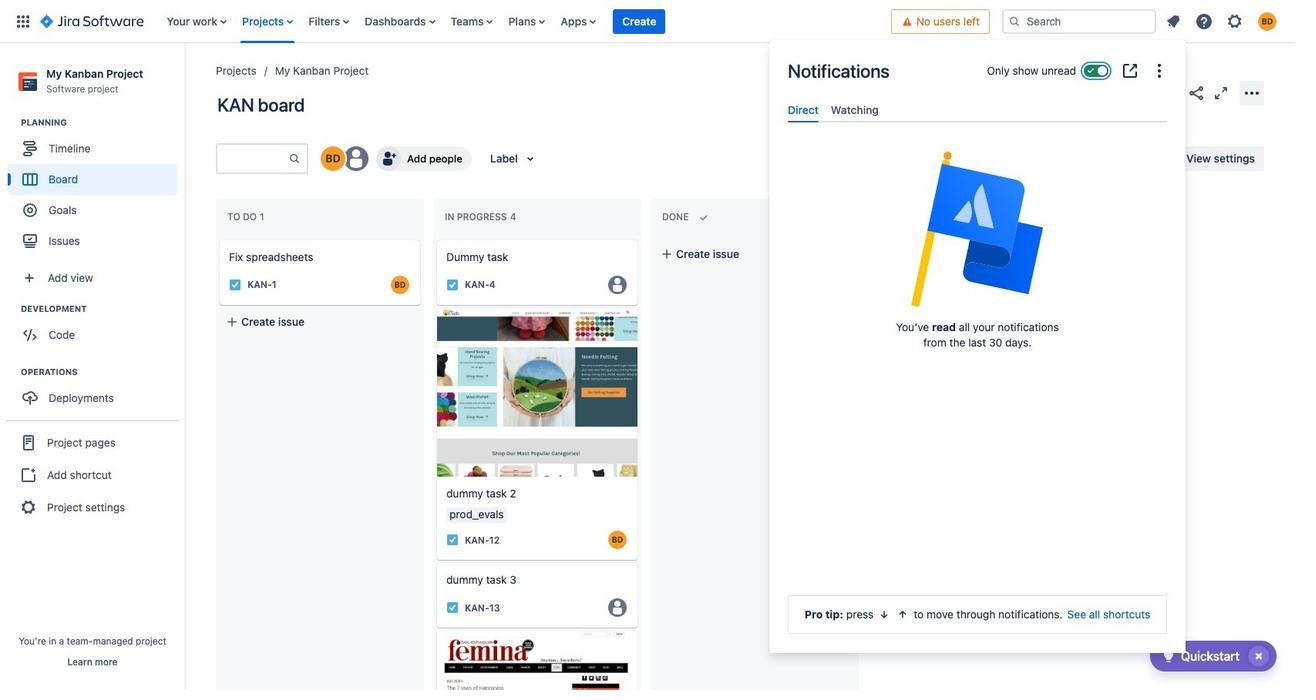 Task type: locate. For each thing, give the bounding box(es) containing it.
banner
[[0, 0, 1296, 43]]

dialog
[[770, 40, 1186, 654]]

task image
[[229, 279, 241, 291], [446, 535, 459, 547], [446, 603, 459, 615]]

list
[[159, 0, 891, 43], [1160, 7, 1286, 35]]

2 vertical spatial task image
[[446, 603, 459, 615]]

Search this board text field
[[217, 145, 288, 173]]

3 heading from the top
[[21, 366, 184, 379]]

primary element
[[9, 0, 891, 43]]

2 vertical spatial heading
[[21, 366, 184, 379]]

create issue image
[[209, 230, 227, 248]]

heading
[[21, 117, 184, 129], [21, 303, 184, 316], [21, 366, 184, 379]]

your profile and settings image
[[1258, 12, 1277, 30]]

sidebar navigation image
[[168, 62, 202, 93]]

notifications image
[[1164, 12, 1183, 30]]

planning image
[[2, 114, 21, 132]]

list item
[[613, 0, 666, 43]]

group for the "development" image
[[8, 303, 184, 356]]

tab panel
[[782, 123, 1174, 137]]

group
[[8, 117, 184, 262], [8, 303, 184, 356], [8, 366, 184, 419], [6, 420, 179, 530]]

task image
[[446, 279, 459, 291]]

arrow up image
[[897, 609, 909, 622]]

help image
[[1195, 12, 1214, 30]]

development image
[[2, 300, 21, 319]]

None search field
[[1002, 9, 1157, 34]]

0 vertical spatial task image
[[229, 279, 241, 291]]

group for operations icon
[[8, 366, 184, 419]]

group for planning image
[[8, 117, 184, 262]]

0 vertical spatial heading
[[21, 117, 184, 129]]

add people image
[[379, 150, 398, 168]]

tab list
[[782, 97, 1174, 123]]

in progress element
[[445, 211, 519, 223]]

1 vertical spatial heading
[[21, 303, 184, 316]]

more actions image
[[1243, 84, 1262, 102]]

jira software image
[[40, 12, 144, 30], [40, 12, 144, 30]]

heading for operations icon
[[21, 366, 184, 379]]

1 heading from the top
[[21, 117, 184, 129]]

2 heading from the top
[[21, 303, 184, 316]]



Task type: describe. For each thing, give the bounding box(es) containing it.
to do element
[[227, 211, 267, 223]]

settings image
[[1226, 12, 1245, 30]]

enter full screen image
[[1212, 84, 1231, 102]]

1 horizontal spatial list
[[1160, 7, 1286, 35]]

operations image
[[2, 363, 21, 382]]

1 vertical spatial task image
[[446, 535, 459, 547]]

goal image
[[23, 204, 37, 218]]

appswitcher icon image
[[14, 12, 32, 30]]

Search field
[[1002, 9, 1157, 34]]

search image
[[1009, 15, 1021, 27]]

check image
[[1160, 648, 1178, 666]]

0 horizontal spatial list
[[159, 0, 891, 43]]

import image
[[979, 150, 998, 168]]

open notifications in a new tab image
[[1121, 62, 1140, 80]]

heading for planning image
[[21, 117, 184, 129]]

star kan board image
[[1163, 84, 1181, 102]]

arrow down image
[[879, 609, 891, 622]]

heading for the "development" image
[[21, 303, 184, 316]]

more image
[[1151, 62, 1169, 80]]

sidebar element
[[0, 43, 185, 691]]

dismiss quickstart image
[[1247, 645, 1272, 669]]



Task type: vqa. For each thing, say whether or not it's contained in the screenshot.
MORE icon
yes



